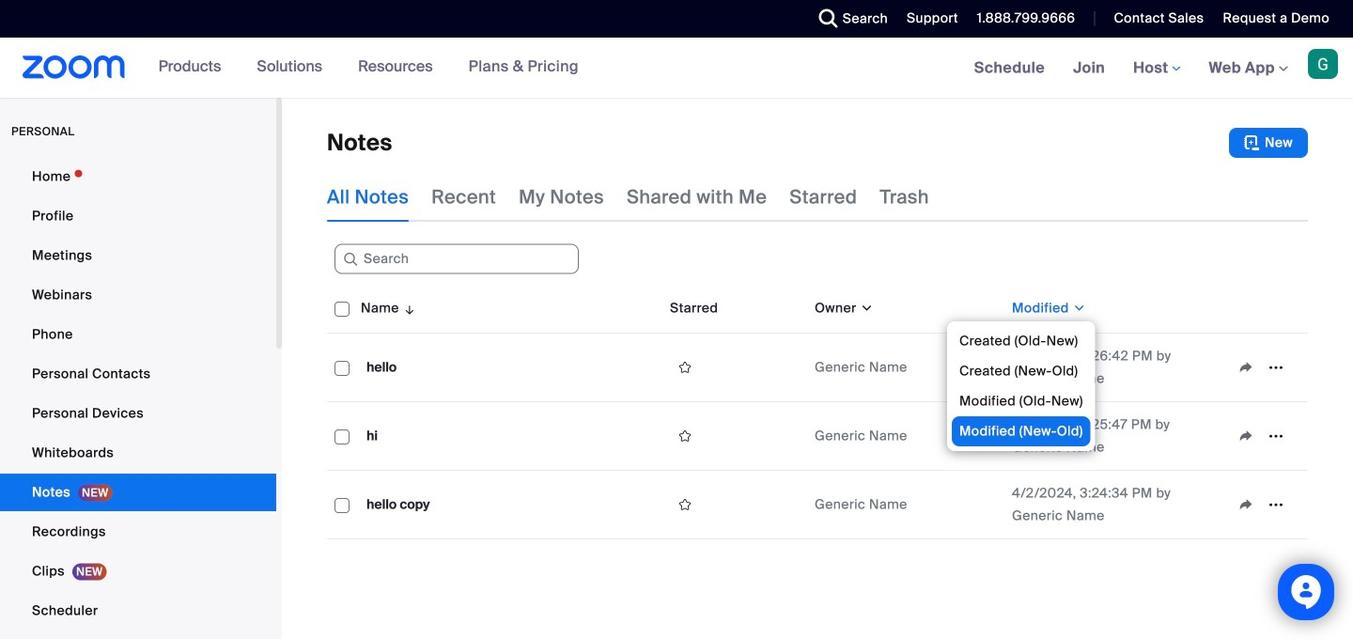Task type: describe. For each thing, give the bounding box(es) containing it.
more options for hi image
[[1261, 428, 1292, 445]]

product information navigation
[[144, 38, 593, 98]]

arrow down image
[[399, 297, 417, 320]]

tabs of all notes page tab list
[[327, 173, 929, 222]]

down image
[[1069, 299, 1087, 318]]

share image
[[1231, 496, 1261, 513]]

more options for hello image
[[1261, 359, 1292, 376]]

meetings navigation
[[960, 38, 1354, 99]]



Task type: locate. For each thing, give the bounding box(es) containing it.
down image
[[857, 299, 874, 318]]

1 vertical spatial share image
[[1231, 428, 1261, 445]]

Search text field
[[335, 244, 579, 274]]

share image for more options for hello image
[[1231, 359, 1261, 376]]

menu
[[948, 321, 1096, 451]]

banner
[[0, 38, 1354, 99]]

2 share image from the top
[[1231, 428, 1261, 445]]

0 vertical spatial share image
[[1231, 359, 1261, 376]]

personal menu menu
[[0, 158, 276, 639]]

more options for hello copy image
[[1261, 496, 1292, 513]]

share image
[[1231, 359, 1261, 376], [1231, 428, 1261, 445]]

application
[[327, 284, 1308, 540], [670, 353, 800, 382], [1231, 353, 1301, 382], [670, 422, 800, 450], [1231, 422, 1301, 450], [670, 491, 800, 519], [1231, 491, 1301, 519]]

zoom logo image
[[23, 55, 126, 79]]

1 share image from the top
[[1231, 359, 1261, 376]]

share image up share image
[[1231, 428, 1261, 445]]

share image for more options for hi image
[[1231, 428, 1261, 445]]

profile picture image
[[1308, 49, 1339, 79]]

share image up more options for hi image
[[1231, 359, 1261, 376]]



